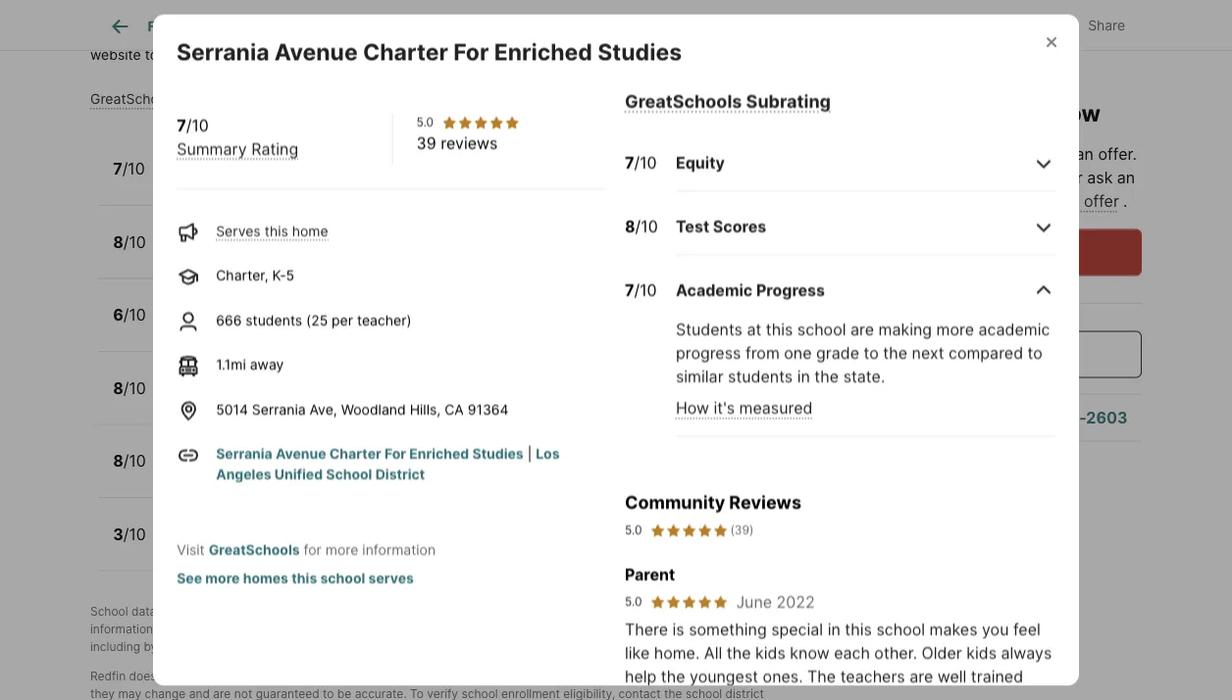 Task type: vqa. For each thing, say whether or not it's contained in the screenshot.
SEND A MESSAGE button
no



Task type: locate. For each thing, give the bounding box(es) containing it.
0 vertical spatial may
[[956, 71, 1002, 98]]

(818)
[[1003, 408, 1045, 427]]

/10 left visit
[[123, 525, 146, 544]]

/10 left equity
[[634, 153, 657, 172]]

1 horizontal spatial as
[[684, 670, 697, 684]]

0 horizontal spatial be
[[636, 670, 650, 684]]

5.7mi down preparatory
[[366, 392, 401, 409]]

request tour anyway button
[[835, 229, 1142, 276]]

2 vertical spatial or
[[230, 670, 242, 684]]

1 their from the left
[[378, 623, 403, 637]]

5 down the summary rating link
[[238, 173, 246, 189]]

studies down schools in the top of the page
[[598, 38, 682, 65]]

desired
[[610, 623, 651, 637]]

public, inside 3 /10 public, 9-12 • choice school • 5.7mi
[[168, 538, 211, 555]]

5.0 for 39 reviews
[[417, 115, 434, 129]]

redfin inside the , a nonprofit organization. redfin recommends buyers and renters use greatschools information and ratings as a
[[462, 605, 497, 619]]

based
[[364, 26, 406, 43]]

1 horizontal spatial may
[[956, 71, 1002, 98]]

, a nonprofit organization. redfin recommends buyers and renters use greatschools information and ratings as a
[[90, 605, 782, 637]]

2 vertical spatial school
[[398, 670, 436, 684]]

school up all
[[715, 623, 752, 637]]

charter inside woodland hills charter academy public, 6-8 • serves this home • 0.7mi
[[286, 297, 346, 316]]

geography.
[[472, 26, 548, 43]]

0 horizontal spatial more
[[205, 570, 240, 587]]

scores
[[713, 217, 767, 236]]

able
[[772, 690, 803, 701]]

1 vertical spatial students
[[728, 367, 793, 386]]

redfin up they
[[90, 670, 126, 684]]

reviews
[[441, 133, 498, 152]]

8 /10 for lake balboa college preparatory magnet k-12
[[113, 379, 146, 398]]

out
[[997, 17, 1020, 34]]

1 vertical spatial summary
[[177, 139, 247, 158]]

redfin
[[462, 605, 497, 619], [90, 670, 126, 684]]

choice
[[260, 246, 306, 262], [259, 392, 304, 409], [260, 538, 305, 555]]

more
[[937, 320, 974, 339], [326, 541, 359, 558], [205, 570, 240, 587]]

data
[[131, 605, 156, 619]]

8 up '6'
[[113, 233, 123, 252]]

change
[[145, 687, 186, 701]]

as right ratings
[[222, 623, 235, 637]]

be inside school service boundaries are intended to be used as a reference only; they may change and are not
[[636, 670, 650, 684]]

woodland up 6-
[[168, 297, 246, 316]]

0 horizontal spatial in
[[797, 367, 810, 386]]

serves this home
[[216, 222, 328, 239]]

studies for sherman oaks center for enriched studies public, 4-12 • choice school • 3.6mi
[[440, 224, 499, 243]]

studies inside 'sherman oaks center for enriched studies public, 4-12 • choice school • 3.6mi'
[[440, 224, 499, 243]]

3 public, from the top
[[168, 392, 211, 409]]

home inside woodland hills charter academy public, 6-8 • serves this home • 0.7mi
[[330, 319, 366, 336]]

summary rating link
[[177, 139, 298, 158]]

8 /10 for sherman oaks center for enriched studies
[[113, 233, 146, 252]]

1 horizontal spatial home.
[[654, 643, 700, 662]]

about
[[882, 192, 925, 211]]

k- inside serrania avenue charter for enriched studies charter, k-5 • serves this home • 1.1mi
[[224, 173, 238, 189]]

5 up woodland hills charter academy public, 6-8 • serves this home • 0.7mi
[[286, 267, 295, 283]]

academic
[[979, 320, 1050, 339]]

or inside first step, and conduct their own investigation to determine their desired schools or school districts, including by contacting and visiting the schools themselves.
[[701, 623, 712, 637]]

school inside los angeles unified school district
[[326, 466, 372, 483]]

school
[[665, 26, 708, 43], [309, 246, 352, 262], [798, 320, 846, 339], [308, 392, 351, 409], [309, 538, 352, 555], [320, 570, 365, 587], [877, 619, 925, 639], [715, 623, 752, 637]]

for left 39
[[361, 151, 385, 170]]

1 vertical spatial in
[[828, 619, 841, 639]]

8 inside woodland hills charter academy public, 6-8 • serves this home • 0.7mi
[[230, 319, 238, 336]]

avenue for serrania avenue charter for enriched studies charter, k-5 • serves this home • 1.1mi
[[236, 151, 294, 170]]

this inside serrania avenue charter for enriched studies charter, k-5 • serves this home • 1.1mi
[[310, 173, 334, 189]]

1 vertical spatial or
[[701, 623, 712, 637]]

7 /10 for charter, k-5 • serves this home • 1.1mi
[[113, 160, 145, 179]]

you
[[835, 168, 863, 187]]

students inside students at this school are making more academic progress from one grade to the next compared to similar students in the state.
[[728, 367, 793, 386]]

on
[[452, 26, 469, 43]]

unified
[[275, 466, 323, 483]]

test scores button
[[676, 199, 1056, 255]]

as up prepared
[[684, 670, 697, 684]]

the down know
[[808, 667, 836, 686]]

1 vertical spatial woodland
[[168, 297, 246, 316]]

0 vertical spatial be
[[1049, 71, 1077, 98]]

1 vertical spatial an
[[1118, 168, 1136, 187]]

redfin up investigation
[[462, 605, 497, 619]]

0 vertical spatial anyway
[[1007, 168, 1063, 187]]

greatschools up step,
[[241, 605, 316, 619]]

2 horizontal spatial or
[[1068, 168, 1083, 187]]

hills's
[[161, 26, 201, 43]]

serves down the hills
[[254, 319, 299, 336]]

this inside students at this school are making more academic progress from one grade to the next compared to similar students in the state.
[[766, 320, 793, 339]]

avenue inside serrania avenue charter for enriched studies charter, k-5 • serves this home • 1.1mi
[[236, 151, 294, 170]]

more right see
[[205, 570, 240, 587]]

in down one
[[797, 367, 810, 386]]

1 horizontal spatial in
[[828, 619, 841, 639]]

or inside . you can request a tour anyway or ask
[[1068, 168, 1083, 187]]

enriched for sherman oaks center for enriched studies public, 4-12 • choice school • 3.6mi
[[368, 224, 437, 243]]

646-
[[1048, 408, 1087, 427]]

666 students (25 per teacher)
[[216, 311, 412, 328]]

choice down college
[[259, 392, 304, 409]]

be left "used"
[[636, 670, 650, 684]]

kids down "districts,"
[[756, 643, 786, 662]]

woodland for hills's
[[90, 26, 158, 43]]

the inside please check the school district website to see all schools serving this home.
[[640, 26, 662, 43]]

2 horizontal spatial schools
[[655, 623, 697, 637]]

this right guarantee
[[305, 670, 325, 684]]

a inside an agent about submitting a backup offer .
[[1012, 192, 1021, 211]]

taft charter high charter, 9-12 • serves this home • 1.6mi
[[168, 444, 430, 482]]

this left per
[[302, 319, 326, 336]]

youngest
[[690, 667, 759, 686]]

school down serrania avenue charter for enriched studies link
[[326, 466, 372, 483]]

0 vertical spatial by
[[224, 605, 238, 619]]

see more homes this school serves link
[[177, 570, 414, 587]]

1 horizontal spatial or
[[701, 623, 712, 637]]

and inside there is something special in this school makes you feel like home. all the kids know each other. older kids always help the youngest ones. the teachers are well trained and prepared to be able to integrate art, science
[[625, 690, 653, 701]]

2 horizontal spatial woodland
[[341, 401, 406, 417]]

angeles
[[216, 466, 271, 483]]

8 /10 left taft
[[113, 452, 146, 471]]

1 vertical spatial home.
[[654, 643, 700, 662]]

0 vertical spatial avenue
[[275, 38, 358, 65]]

charter
[[363, 38, 448, 65], [298, 151, 357, 170], [286, 297, 346, 316], [202, 444, 262, 463], [330, 445, 381, 462]]

0 horizontal spatial their
[[378, 623, 403, 637]]

test scores
[[676, 217, 767, 236]]

0 vertical spatial or
[[1068, 168, 1083, 187]]

0 horizontal spatial as
[[222, 623, 235, 637]]

charter, down taft
[[168, 465, 220, 482]]

1 vertical spatial anyway
[[1010, 243, 1069, 262]]

1 horizontal spatial kids
[[967, 643, 997, 662]]

enriched inside 'sherman oaks center for enriched studies public, 4-12 • choice school • 3.6mi'
[[368, 224, 437, 243]]

school inside lake balboa college preparatory magnet k-12 public, k-12 • choice school • 5.7mi
[[308, 392, 351, 409]]

serrania up angeles
[[216, 445, 273, 462]]

serrania down 'greatschools summary rating' "link"
[[168, 151, 232, 170]]

ask
[[1087, 168, 1113, 187]]

1 vertical spatial by
[[144, 640, 157, 655]]

not
[[339, 26, 361, 43], [1007, 71, 1044, 98], [160, 670, 178, 684], [234, 687, 252, 701]]

0 vertical spatial tour
[[973, 168, 1003, 187]]

0 horizontal spatial woodland
[[90, 26, 158, 43]]

2 their from the left
[[581, 623, 606, 637]]

avenue inside serrania avenue charter for enriched studies element
[[275, 38, 358, 65]]

choice inside 'sherman oaks center for enriched studies public, 4-12 • choice school • 3.6mi'
[[260, 246, 306, 262]]

tour inside . you can request a tour anyway or ask
[[973, 168, 1003, 187]]

1 vertical spatial offer
[[1084, 192, 1120, 211]]

public,
[[168, 246, 211, 262], [168, 319, 211, 336], [168, 392, 211, 409], [168, 538, 211, 555]]

see
[[177, 570, 202, 587]]

home. inside please check the school district website to see all schools serving this home.
[[340, 47, 380, 64]]

1 public, from the top
[[168, 246, 211, 262]]

the right check
[[640, 26, 662, 43]]

home inside serrania avenue charter for enriched studies dialog
[[292, 222, 328, 239]]

2 kids from the left
[[967, 643, 997, 662]]

charter down the 5014 serrania ave, woodland hills, ca 91364
[[330, 445, 381, 462]]

home inside the taft charter high charter, 9-12 • serves this home • 1.6mi
[[345, 465, 382, 482]]

to up state.
[[864, 343, 879, 362]]

1 horizontal spatial schools
[[311, 640, 354, 655]]

to inside first step, and conduct their own investigation to determine their desired schools or school districts, including by contacting and visiting the schools themselves.
[[507, 623, 518, 637]]

students
[[676, 320, 743, 339]]

2 vertical spatial rating 5.0 out of 5 element
[[650, 594, 729, 610]]

1 vertical spatial .
[[1123, 192, 1128, 211]]

5.0 up 39
[[417, 115, 434, 129]]

the up you
[[835, 145, 864, 164]]

summary inside 7 /10 summary rating
[[177, 139, 247, 158]]

0 vertical spatial school
[[326, 466, 372, 483]]

0 vertical spatial in
[[797, 367, 810, 386]]

per
[[332, 311, 353, 328]]

2 horizontal spatial more
[[937, 320, 974, 339]]

tab list containing feed
[[90, 0, 775, 50]]

serrania inside serrania avenue charter for enriched studies charter, k-5 • serves this home • 1.1mi
[[168, 151, 232, 170]]

0 horizontal spatial is
[[160, 605, 169, 619]]

public, up see
[[168, 538, 211, 555]]

1 vertical spatial avenue
[[236, 151, 294, 170]]

this right at
[[766, 320, 793, 339]]

7
[[177, 115, 186, 134], [625, 153, 634, 172], [113, 160, 122, 179], [625, 280, 634, 300]]

not inside school service boundaries are intended to be used as a reference only; they may change and are not
[[234, 687, 252, 701]]

/10
[[186, 115, 209, 134], [634, 153, 657, 172], [122, 160, 145, 179], [635, 217, 658, 236], [123, 233, 146, 252], [634, 280, 657, 300], [123, 306, 146, 325], [123, 379, 146, 398], [123, 452, 146, 471], [123, 525, 146, 544]]

2 vertical spatial woodland
[[341, 401, 406, 417]]

school up the other.
[[877, 619, 925, 639]]

public, down sherman
[[168, 246, 211, 262]]

1 vertical spatial 9-
[[215, 538, 230, 555]]

hills,
[[410, 401, 441, 417]]

1 vertical spatial rating 5.0 out of 5 element
[[650, 521, 729, 539]]

district
[[376, 466, 425, 483]]

2 horizontal spatial is
[[673, 619, 685, 639]]

school left 'data'
[[90, 605, 128, 619]]

5.7mi
[[366, 392, 401, 409], [367, 538, 402, 555]]

4-
[[215, 246, 230, 262]]

information up the serves
[[362, 541, 436, 558]]

k- up the 91364
[[484, 370, 501, 390]]

see more homes this school serves
[[177, 570, 414, 587]]

2 horizontal spatial school
[[398, 670, 436, 684]]

anyway
[[1007, 168, 1063, 187], [1010, 243, 1069, 262]]

for inside 'sherman oaks center for enriched studies public, 4-12 • choice school • 3.6mi'
[[340, 224, 365, 243]]

not down 'redfin does not endorse or guarantee this information.'
[[234, 687, 252, 701]]

1.1mi down 39
[[390, 173, 420, 189]]

studies inside serrania avenue charter for enriched studies charter, k-5 • serves this home • 1.1mi
[[461, 151, 520, 170]]

school inside 'sherman oaks center for enriched studies public, 4-12 • choice school • 3.6mi'
[[309, 246, 352, 262]]

1 vertical spatial schools
[[655, 623, 697, 637]]

renters
[[641, 605, 681, 619]]

tab list
[[90, 0, 775, 50]]

0 vertical spatial more
[[937, 320, 974, 339]]

6 /10
[[113, 306, 146, 325]]

6-
[[215, 319, 230, 336]]

0 vertical spatial an
[[1076, 145, 1094, 164]]

home up 'sherman oaks center for enriched studies public, 4-12 • choice school • 3.6mi'
[[338, 173, 374, 189]]

1 vertical spatial school
[[90, 605, 128, 619]]

balboa
[[208, 370, 260, 390]]

1 vertical spatial 5.0
[[625, 523, 642, 537]]

students left (25 at the left top
[[246, 311, 302, 328]]

the inside there is something special in this school makes you feel like home. all the kids know each other. older kids always help the youngest ones. the teachers are well trained and prepared to be able to integrate art, science
[[808, 667, 836, 686]]

home.
[[340, 47, 380, 64], [654, 643, 700, 662]]

anyway inside button
[[1010, 243, 1069, 262]]

los angeles unified school district link
[[216, 445, 560, 483]]

for inside serrania avenue charter for enriched studies charter, k-5 • serves this home • 1.1mi
[[361, 151, 385, 170]]

integrate
[[827, 690, 894, 701]]

makes
[[930, 619, 978, 639]]

0 horizontal spatial by
[[144, 640, 157, 655]]

and down ,
[[305, 623, 325, 637]]

1.1mi inside serrania avenue charter for enriched studies charter, k-5 • serves this home • 1.1mi
[[390, 173, 420, 189]]

0 vertical spatial 9-
[[224, 465, 239, 482]]

home right (25 at the left top
[[330, 319, 366, 336]]

rating 5.0 out of 5 element down community
[[650, 521, 729, 539]]

each
[[834, 643, 870, 662]]

avenue for serrania avenue charter for enriched studies |
[[276, 445, 326, 462]]

serrania avenue charter for enriched studies
[[177, 38, 682, 65]]

teacher)
[[357, 311, 412, 328]]

enriched inside serrania avenue charter for enriched studies charter, k-5 • serves this home • 1.1mi
[[389, 151, 457, 170]]

policy
[[280, 26, 321, 43]]

choice inside 3 /10 public, 9-12 • choice school • 5.7mi
[[260, 538, 305, 555]]

7 /10 left academic
[[625, 280, 657, 300]]

favorite
[[862, 17, 914, 34]]

more inside students at this school are making more academic progress from one grade to the next compared to similar students in the state.
[[937, 320, 974, 339]]

are inside students at this school are making more academic progress from one grade to the next compared to similar students in the state.
[[851, 320, 874, 339]]

students at this school are making more academic progress from one grade to the next compared to similar students in the state.
[[676, 320, 1050, 386]]

8 /10 left "lake"
[[113, 379, 146, 398]]

students
[[246, 311, 302, 328], [728, 367, 793, 386]]

0 vertical spatial woodland
[[90, 26, 158, 43]]

0 horizontal spatial an
[[1076, 145, 1094, 164]]

solely
[[409, 26, 449, 43]]

woodland hills charter academy public, 6-8 • serves this home • 0.7mi
[[168, 297, 422, 336]]

1 horizontal spatial an
[[1118, 168, 1136, 187]]

in
[[797, 367, 810, 386], [828, 619, 841, 639]]

0 horizontal spatial schools
[[207, 47, 257, 64]]

schools
[[602, 18, 656, 35]]

2 vertical spatial choice
[[260, 538, 305, 555]]

this down woodland hills's enrollment policy is not based solely on geography.
[[312, 47, 336, 64]]

0 vertical spatial as
[[222, 623, 235, 637]]

0 vertical spatial rating
[[247, 91, 288, 108]]

charter up angeles
[[202, 444, 262, 463]]

(39)
[[730, 523, 754, 537]]

center
[[284, 224, 336, 243]]

an
[[1076, 145, 1094, 164], [1118, 168, 1136, 187]]

climate tab
[[674, 3, 760, 50]]

are up art,
[[910, 667, 933, 686]]

5.0 up desired
[[625, 594, 642, 609]]

school down themselves.
[[398, 670, 436, 684]]

an up "ask"
[[1076, 145, 1094, 164]]

8 /10 for taft charter high
[[113, 452, 146, 471]]

and up desired
[[617, 605, 638, 619]]

charter up 'center'
[[298, 151, 357, 170]]

1 horizontal spatial their
[[581, 623, 606, 637]]

3
[[113, 525, 123, 544]]

0 horizontal spatial information
[[90, 623, 153, 637]]

choice down serves this home
[[260, 246, 306, 262]]

2 vertical spatial charter,
[[168, 465, 220, 482]]

may
[[956, 71, 1002, 98], [118, 687, 141, 701]]

0 vertical spatial home.
[[340, 47, 380, 64]]

• down 'high'
[[258, 465, 265, 482]]

property details
[[314, 18, 417, 35]]

the inside first step, and conduct their own investigation to determine their desired schools or school districts, including by contacting and visiting the schools themselves.
[[290, 640, 308, 655]]

tour inside button
[[975, 243, 1007, 262]]

an right "ask"
[[1118, 168, 1136, 187]]

progress
[[676, 343, 741, 362]]

charter for woodland hills charter academy public, 6-8 • serves this home • 0.7mi
[[286, 297, 346, 316]]

check
[[597, 26, 636, 43]]

or right endorse
[[230, 670, 242, 684]]

0 vertical spatial 5.0
[[417, 115, 434, 129]]

district
[[712, 26, 757, 43]]

/10 inside 3 /10 public, 9-12 • choice school • 5.7mi
[[123, 525, 146, 544]]

12 inside 'sherman oaks center for enriched studies public, 4-12 • choice school • 3.6mi'
[[230, 246, 245, 262]]

5.0 up parent
[[625, 523, 642, 537]]

serrania down college
[[252, 401, 306, 417]]

for down sale
[[454, 38, 489, 65]]

8 /10
[[625, 217, 658, 236], [113, 233, 146, 252], [113, 379, 146, 398], [113, 452, 146, 471]]

1 vertical spatial be
[[636, 670, 650, 684]]

1 horizontal spatial woodland
[[168, 297, 246, 316]]

1 vertical spatial charter,
[[216, 267, 269, 283]]

woodland down preparatory
[[341, 401, 406, 417]]

charter, inside the taft charter high charter, 9-12 • serves this home • 1.6mi
[[168, 465, 220, 482]]

school inside please check the school district website to see all schools serving this home.
[[665, 26, 708, 43]]

may inside school service boundaries are intended to be used as a reference only; they may change and are not
[[118, 687, 141, 701]]

charter inside the taft charter high charter, 9-12 • serves this home • 1.6mi
[[202, 444, 262, 463]]

1 vertical spatial the
[[808, 667, 836, 686]]

is
[[324, 26, 335, 43], [160, 605, 169, 619], [673, 619, 685, 639]]

a left backup
[[1012, 192, 1021, 211]]

8 left "lake"
[[113, 379, 123, 398]]

8 for taft charter high
[[113, 452, 123, 471]]

1 horizontal spatial redfin
[[462, 605, 497, 619]]

school for school service boundaries are intended to be used as a reference only; they may change and are not
[[398, 670, 436, 684]]

0 vertical spatial charter,
[[168, 173, 220, 189]]

step,
[[274, 623, 301, 637]]

1 horizontal spatial school
[[326, 466, 372, 483]]

0 vertical spatial offer
[[1098, 145, 1133, 164]]

is right policy
[[324, 26, 335, 43]]

and down 'help'
[[625, 690, 653, 701]]

1 vertical spatial tour
[[975, 243, 1007, 262]]

2 public, from the top
[[168, 319, 211, 336]]

serrania avenue charter for enriched studies element
[[177, 14, 706, 66]]

1 horizontal spatial .
[[1133, 145, 1137, 164]]

0 horizontal spatial 5
[[238, 173, 246, 189]]

0 vertical spatial redfin
[[462, 605, 497, 619]]

in inside there is something special in this school makes you feel like home. all the kids know each other. older kids always help the youngest ones. the teachers are well trained and prepared to be able to integrate art, science
[[828, 619, 841, 639]]

anyway down accepted
[[1007, 168, 1063, 187]]

12 down balboa
[[229, 392, 244, 409]]

0 vertical spatial schools
[[207, 47, 257, 64]]

8 left taft
[[113, 452, 123, 471]]

(818) 646-2603 link
[[1003, 408, 1128, 427]]

charter right the hills
[[286, 297, 346, 316]]

4 public, from the top
[[168, 538, 211, 555]]

by right provided
[[224, 605, 238, 619]]

a up prepared
[[700, 670, 707, 684]]

schools down renters
[[655, 623, 697, 637]]

k- up the hills
[[272, 267, 286, 283]]

offer inside an agent about submitting a backup offer .
[[1084, 192, 1120, 211]]

0 vertical spatial 1.1mi
[[390, 173, 420, 189]]

school for school data is provided by greatschools
[[90, 605, 128, 619]]

charter inside serrania avenue charter for enriched studies charter, k-5 • serves this home • 1.1mi
[[298, 151, 357, 170]]

1 horizontal spatial information
[[362, 541, 436, 558]]

0 vertical spatial 5.7mi
[[366, 392, 401, 409]]

well
[[938, 667, 967, 686]]

2 vertical spatial 5.0
[[625, 594, 642, 609]]

0 vertical spatial students
[[246, 311, 302, 328]]

studies down reviews
[[440, 224, 499, 243]]

intended
[[569, 670, 618, 684]]

2 vertical spatial avenue
[[276, 445, 326, 462]]

woodland inside woodland hills charter academy public, 6-8 • serves this home • 0.7mi
[[168, 297, 246, 316]]

to inside school service boundaries are intended to be used as a reference only; they may change and are not
[[622, 670, 633, 684]]

recommends
[[500, 605, 573, 619]]

1 horizontal spatial be
[[748, 690, 767, 701]]

k- down the summary rating link
[[224, 173, 238, 189]]

be up now
[[1049, 71, 1077, 98]]

overview tab
[[198, 3, 296, 50]]

rating 5.0 out of 5 element
[[442, 114, 520, 130], [650, 521, 729, 539], [650, 594, 729, 610]]

to right able
[[807, 690, 822, 701]]

school inside school service boundaries are intended to be used as a reference only; they may change and are not
[[398, 670, 436, 684]]

for up district
[[385, 445, 406, 462]]

7 /10 for students at this school are making more academic progress from one grade to the next compared to similar students in the state.
[[625, 280, 657, 300]]

1 vertical spatial may
[[118, 687, 141, 701]]

reviews
[[729, 491, 802, 513]]

for
[[454, 38, 489, 65], [361, 151, 385, 170], [340, 224, 365, 243], [385, 445, 406, 462]]

this home may not be allowing tours right now
[[835, 71, 1101, 126]]

0 horizontal spatial school
[[90, 605, 128, 619]]

1 horizontal spatial 5
[[286, 267, 295, 283]]

0 vertical spatial information
[[362, 541, 436, 558]]

may down 'does'
[[118, 687, 141, 701]]

1 vertical spatial choice
[[259, 392, 304, 409]]

1 horizontal spatial 1.1mi
[[390, 173, 420, 189]]

choice up see more homes this school serves
[[260, 538, 305, 555]]

schools
[[207, 47, 257, 64], [655, 623, 697, 637], [311, 640, 354, 655]]

tax
[[497, 18, 518, 35]]

1 vertical spatial rating
[[251, 139, 298, 158]]

studies right 39
[[461, 151, 520, 170]]



Task type: describe. For each thing, give the bounding box(es) containing it.
now
[[1054, 99, 1101, 126]]

the seller has already accepted an offer
[[835, 145, 1133, 164]]

this down visit greatschools for more information
[[292, 570, 317, 587]]

feed
[[148, 18, 180, 35]]

serving
[[261, 47, 309, 64]]

only;
[[767, 670, 793, 684]]

know
[[790, 643, 830, 662]]

always
[[1001, 643, 1052, 662]]

greatschools summary rating
[[90, 91, 288, 108]]

see
[[162, 47, 185, 64]]

first
[[248, 623, 270, 637]]

. inside an agent about submitting a backup offer .
[[1123, 192, 1128, 211]]

this inside please check the school district website to see all schools serving this home.
[[312, 47, 336, 64]]

k- inside serrania avenue charter for enriched studies dialog
[[272, 267, 286, 283]]

12 inside 3 /10 public, 9-12 • choice school • 5.7mi
[[230, 538, 245, 555]]

are down endorse
[[213, 687, 231, 701]]

be inside there is something special in this school makes you feel like home. all the kids know each other. older kids always help the youngest ones. the teachers are well trained and prepared to be able to integrate art, science
[[748, 690, 767, 701]]

all
[[189, 47, 203, 64]]

homes
[[243, 570, 288, 587]]

request
[[898, 168, 955, 187]]

accepted
[[1002, 145, 1072, 164]]

hills
[[249, 297, 283, 316]]

charter, inside serrania avenue charter for enriched studies dialog
[[216, 267, 269, 283]]

question
[[978, 345, 1045, 364]]

community reviews
[[625, 491, 802, 513]]

as inside school service boundaries are intended to be used as a reference only; they may change and are not
[[684, 670, 697, 684]]

1 horizontal spatial is
[[324, 26, 335, 43]]

how it's measured
[[676, 398, 813, 417]]

schools tab
[[584, 3, 674, 50]]

choice inside lake balboa college preparatory magnet k-12 public, k-12 • choice school • 5.7mi
[[259, 392, 304, 409]]

overview
[[216, 18, 278, 35]]

test
[[676, 217, 710, 236]]

for for serrania avenue charter for enriched studies charter, k-5 • serves this home • 1.1mi
[[361, 151, 385, 170]]

greatschools subrating
[[625, 90, 831, 111]]

• down "serrania avenue charter for enriched studies |"
[[386, 465, 393, 482]]

woodland inside serrania avenue charter for enriched studies dialog
[[341, 401, 406, 417]]

1 vertical spatial redfin
[[90, 670, 126, 684]]

5.7mi inside 3 /10 public, 9-12 • choice school • 5.7mi
[[367, 538, 402, 555]]

9- inside 3 /10 public, 9-12 • choice school • 5.7mi
[[215, 538, 230, 555]]

• down balboa
[[247, 392, 255, 409]]

rating 5.0 out of 5 element for june 2022
[[650, 594, 729, 610]]

the up reference
[[727, 643, 751, 662]]

studies for serrania avenue charter for enriched studies
[[598, 38, 682, 65]]

• up charter, k-5
[[249, 246, 256, 262]]

8 /10 inside serrania avenue charter for enriched studies dialog
[[625, 217, 658, 236]]

all
[[704, 643, 722, 662]]

next
[[912, 343, 944, 362]]

0 vertical spatial summary
[[181, 91, 243, 108]]

studies for serrania avenue charter for enriched studies |
[[472, 445, 524, 462]]

studies for serrania avenue charter for enriched studies charter, k-5 • serves this home • 1.1mi
[[461, 151, 520, 170]]

woodland for hills
[[168, 297, 246, 316]]

greatschools down website
[[90, 91, 177, 108]]

is inside there is something special in this school makes you feel like home. all the kids know each other. older kids always help the youngest ones. the teachers are well trained and prepared to be able to integrate art, science
[[673, 619, 685, 639]]

enriched for serrania avenue charter for enriched studies charter, k-5 • serves this home • 1.1mi
[[389, 151, 457, 170]]

greatschools summary rating link
[[90, 91, 288, 108]]

sale & tax history tab
[[435, 3, 584, 50]]

share
[[1089, 17, 1126, 34]]

home inside this home may not be allowing tours right now
[[888, 71, 950, 98]]

1 horizontal spatial by
[[224, 605, 238, 619]]

measured
[[739, 398, 813, 417]]

(25
[[306, 311, 328, 328]]

serrania avenue charter for enriched studies dialog
[[153, 14, 1079, 701]]

0 horizontal spatial or
[[230, 670, 242, 684]]

and up contacting
[[157, 623, 177, 637]]

/10 left "lake"
[[123, 379, 146, 398]]

• up 3.6mi
[[378, 173, 386, 189]]

provided
[[172, 605, 221, 619]]

an inside an agent about submitting a backup offer .
[[1118, 168, 1136, 187]]

x-out
[[983, 17, 1020, 34]]

• down preparatory
[[355, 392, 362, 409]]

schools inside please check the school district website to see all schools serving this home.
[[207, 47, 257, 64]]

this inside woodland hills charter academy public, 6-8 • serves this home • 0.7mi
[[302, 319, 326, 336]]

school inside there is something special in this school makes you feel like home. all the kids know each other. older kids always help the youngest ones. the teachers are well trained and prepared to be able to integrate art, science
[[877, 619, 925, 639]]

sale & tax history
[[453, 18, 566, 35]]

home. inside there is something special in this school makes you feel like home. all the kids know each other. older kids always help the youngest ones. the teachers are well trained and prepared to be able to integrate art, science
[[654, 643, 700, 662]]

school inside students at this school are making more academic progress from one grade to the next compared to similar students in the state.
[[798, 320, 846, 339]]

by inside first step, and conduct their own investigation to determine their desired schools or school districts, including by contacting and visiting the schools themselves.
[[144, 640, 157, 655]]

rating inside 7 /10 summary rating
[[251, 139, 298, 158]]

/10 left 'test'
[[635, 217, 658, 236]]

website
[[90, 47, 141, 64]]

investigation
[[433, 623, 503, 637]]

7 inside 7 /10 summary rating
[[177, 115, 186, 134]]

academic progress
[[676, 280, 825, 300]]

los angeles unified school district
[[216, 445, 560, 483]]

to down academic
[[1028, 343, 1043, 362]]

5014 serrania ave, woodland hills, ca 91364
[[216, 401, 509, 417]]

in inside students at this school are making more academic progress from one grade to the next compared to similar students in the state.
[[797, 367, 810, 386]]

serves inside the taft charter high charter, 9-12 • serves this home • 1.6mi
[[269, 465, 314, 482]]

• down the summary rating link
[[250, 173, 258, 189]]

5.7mi inside lake balboa college preparatory magnet k-12 public, k-12 • choice school • 5.7mi
[[366, 392, 401, 409]]

information inside the , a nonprofit organization. redfin recommends buyers and renters use greatschools information and ratings as a
[[90, 623, 153, 637]]

x-out button
[[939, 4, 1037, 45]]

8 inside serrania avenue charter for enriched studies dialog
[[625, 217, 635, 236]]

serves inside serrania avenue charter for enriched studies dialog
[[216, 222, 261, 239]]

the down grade
[[815, 367, 839, 386]]

5014
[[216, 401, 248, 417]]

|
[[528, 445, 532, 462]]

1 kids from the left
[[756, 643, 786, 662]]

/10 left taft
[[123, 452, 146, 471]]

avenue for serrania avenue charter for enriched studies
[[275, 38, 358, 65]]

charter for serrania avenue charter for enriched studies
[[363, 38, 448, 65]]

serves inside serrania avenue charter for enriched studies charter, k-5 • serves this home • 1.1mi
[[262, 173, 307, 189]]

school inside 3 /10 public, 9-12 • choice school • 5.7mi
[[309, 538, 352, 555]]

property details tab
[[296, 3, 435, 50]]

• down academy
[[370, 319, 378, 336]]

information inside serrania avenue charter for enriched studies dialog
[[362, 541, 436, 558]]

academic
[[676, 280, 753, 300]]

5 inside serrania avenue charter for enriched studies dialog
[[286, 267, 295, 283]]

charter, inside serrania avenue charter for enriched studies charter, k-5 • serves this home • 1.1mi
[[168, 173, 220, 189]]

magnet
[[421, 370, 480, 390]]

for for sherman oaks center for enriched studies public, 4-12 • choice school • 3.6mi
[[340, 224, 365, 243]]

visit greatschools for more information
[[177, 541, 436, 558]]

the down making
[[883, 343, 908, 362]]

backup offer link
[[1025, 192, 1120, 211]]

/10 left 6-
[[123, 306, 146, 325]]

prepared
[[657, 690, 724, 701]]

are left intended
[[548, 670, 566, 684]]

a inside school service boundaries are intended to be used as a reference only; they may change and are not
[[700, 670, 707, 684]]

serrania avenue charter for enriched studies |
[[216, 445, 536, 462]]

k- down balboa
[[215, 392, 229, 409]]

,
[[316, 605, 319, 619]]

a left first
[[238, 623, 245, 637]]

2 vertical spatial schools
[[311, 640, 354, 655]]

1 vertical spatial more
[[326, 541, 359, 558]]

the up prepared
[[661, 667, 685, 686]]

this up charter, k-5
[[265, 222, 288, 239]]

this inside there is something special in this school makes you feel like home. all the kids know each other. older kids always help the youngest ones. the teachers are well trained and prepared to be able to integrate art, science
[[845, 619, 872, 639]]

guarantee
[[245, 670, 301, 684]]

an agent about submitting a backup offer .
[[835, 168, 1136, 211]]

• right 666
[[242, 319, 250, 336]]

property
[[314, 18, 370, 35]]

conduct
[[329, 623, 374, 637]]

greatschools up equity
[[625, 90, 742, 111]]

it's
[[714, 398, 735, 417]]

not inside this home may not be allowing tours right now
[[1007, 71, 1044, 98]]

agent
[[835, 192, 878, 211]]

5.0 for june 2022
[[625, 594, 642, 609]]

/10 left academic
[[634, 280, 657, 300]]

nonprofit
[[332, 605, 383, 619]]

12 up the 91364
[[501, 370, 519, 390]]

progress
[[757, 280, 825, 300]]

similar
[[676, 367, 724, 386]]

public, inside lake balboa college preparatory magnet k-12 public, k-12 • choice school • 5.7mi
[[168, 392, 211, 409]]

be inside this home may not be allowing tours right now
[[1049, 71, 1077, 98]]

anyway inside . you can request a tour anyway or ask
[[1007, 168, 1063, 187]]

enrollment
[[204, 26, 277, 43]]

2 vertical spatial more
[[205, 570, 240, 587]]

charter for serrania avenue charter for enriched studies charter, k-5 • serves this home • 1.1mi
[[298, 151, 357, 170]]

7 /10 left equity
[[625, 153, 657, 172]]

enriched for serrania avenue charter for enriched studies |
[[409, 445, 469, 462]]

serrania for serrania avenue charter for enriched studies |
[[216, 445, 273, 462]]

taft
[[168, 444, 199, 463]]

community
[[625, 491, 725, 513]]

5 inside serrania avenue charter for enriched studies charter, k-5 • serves this home • 1.1mi
[[238, 173, 246, 189]]

for for serrania avenue charter for enriched studies |
[[385, 445, 406, 462]]

june
[[736, 592, 772, 611]]

school data is provided by greatschools
[[90, 605, 316, 619]]

are inside there is something special in this school makes you feel like home. all the kids know each other. older kids always help the youngest ones. the teachers are well trained and prepared to be able to integrate art, science
[[910, 667, 933, 686]]

other.
[[875, 643, 918, 662]]

greatschools inside the , a nonprofit organization. redfin recommends buyers and renters use greatschools information and ratings as a
[[707, 605, 782, 619]]

redfin does not endorse or guarantee this information.
[[90, 670, 394, 684]]

and up 'redfin does not endorse or guarantee this information.'
[[223, 640, 244, 655]]

9- inside the taft charter high charter, 9-12 • serves this home • 1.6mi
[[224, 465, 239, 482]]

state.
[[844, 367, 885, 386]]

including
[[90, 640, 140, 655]]

not left 'based'
[[339, 26, 361, 43]]

school inside first step, and conduct their own investigation to determine their desired schools or school districts, including by contacting and visiting the schools themselves.
[[715, 623, 752, 637]]

can
[[867, 168, 894, 187]]

subrating
[[746, 90, 831, 111]]

serves this home link
[[216, 222, 328, 239]]

public, inside 'sherman oaks center for enriched studies public, 4-12 • choice school • 3.6mi'
[[168, 246, 211, 262]]

this inside the taft charter high charter, 9-12 • serves this home • 1.6mi
[[318, 465, 342, 482]]

8 for lake balboa college preparatory magnet k-12
[[113, 379, 123, 398]]

public, inside woodland hills charter academy public, 6-8 • serves this home • 0.7mi
[[168, 319, 211, 336]]

serrania for serrania avenue charter for enriched studies
[[177, 38, 269, 65]]

woodland hills's enrollment policy is not based solely on geography.
[[90, 26, 551, 43]]

to inside please check the school district website to see all schools serving this home.
[[145, 47, 158, 64]]

teachers
[[841, 667, 905, 686]]

serrania for serrania avenue charter for enriched studies charter, k-5 • serves this home • 1.1mi
[[168, 151, 232, 170]]

rating 5.0 out of 5 element for 39 reviews
[[442, 114, 520, 130]]

from
[[746, 343, 780, 362]]

greatschools subrating link
[[625, 90, 831, 111]]

serrania avenue charter for enriched studies link
[[216, 445, 524, 462]]

8 for sherman oaks center for enriched studies
[[113, 233, 123, 252]]

home inside serrania avenue charter for enriched studies charter, k-5 • serves this home • 1.1mi
[[338, 173, 374, 189]]

1.6mi
[[397, 465, 430, 482]]

charter for serrania avenue charter for enriched studies |
[[330, 445, 381, 462]]

history
[[521, 18, 566, 35]]

ratings
[[181, 623, 219, 637]]

use
[[684, 605, 704, 619]]

a inside button
[[965, 345, 974, 364]]

0 horizontal spatial students
[[246, 311, 302, 328]]

right
[[997, 99, 1049, 126]]

offer for backup
[[1084, 192, 1120, 211]]

for for serrania avenue charter for enriched studies
[[454, 38, 489, 65]]

tours
[[933, 99, 991, 126]]

enriched for serrania avenue charter for enriched studies
[[494, 38, 593, 65]]

contacting
[[161, 640, 220, 655]]

0 vertical spatial the
[[835, 145, 864, 164]]

• right for
[[356, 538, 363, 555]]

organization.
[[386, 605, 458, 619]]

• left 3.6mi
[[356, 246, 364, 262]]

greatschools up the homes
[[209, 541, 300, 558]]

serves inside woodland hills charter academy public, 6-8 • serves this home • 0.7mi
[[254, 319, 299, 336]]

to down reference
[[729, 690, 744, 701]]

boundaries
[[483, 670, 545, 684]]

• up the homes
[[249, 538, 256, 555]]

service
[[439, 670, 479, 684]]

as inside the , a nonprofit organization. redfin recommends buyers and renters use greatschools information and ratings as a
[[222, 623, 235, 637]]

12 inside the taft charter high charter, 9-12 • serves this home • 1.6mi
[[239, 465, 254, 482]]

a inside . you can request a tour anyway or ask
[[959, 168, 968, 187]]

first step, and conduct their own investigation to determine their desired schools or school districts, including by contacting and visiting the schools themselves.
[[90, 623, 803, 655]]

making
[[879, 320, 932, 339]]

school up "nonprofit"
[[320, 570, 365, 587]]

a right ,
[[323, 605, 329, 619]]

not up change
[[160, 670, 178, 684]]

request tour anyway
[[909, 243, 1069, 262]]

. inside . you can request a tour anyway or ask
[[1133, 145, 1137, 164]]

/10 down greatschools summary rating at left
[[122, 160, 145, 179]]

and inside school service boundaries are intended to be used as a reference only; they may change and are not
[[189, 687, 210, 701]]

offer for an
[[1098, 145, 1133, 164]]

may inside this home may not be allowing tours right now
[[956, 71, 1002, 98]]

/10 inside 7 /10 summary rating
[[186, 115, 209, 134]]

ca
[[445, 401, 464, 417]]

/10 left sherman
[[123, 233, 146, 252]]

grade
[[816, 343, 860, 362]]

(818) 646-2603
[[1003, 408, 1128, 427]]

at
[[747, 320, 762, 339]]

1.1mi inside serrania avenue charter for enriched studies dialog
[[216, 356, 246, 373]]



